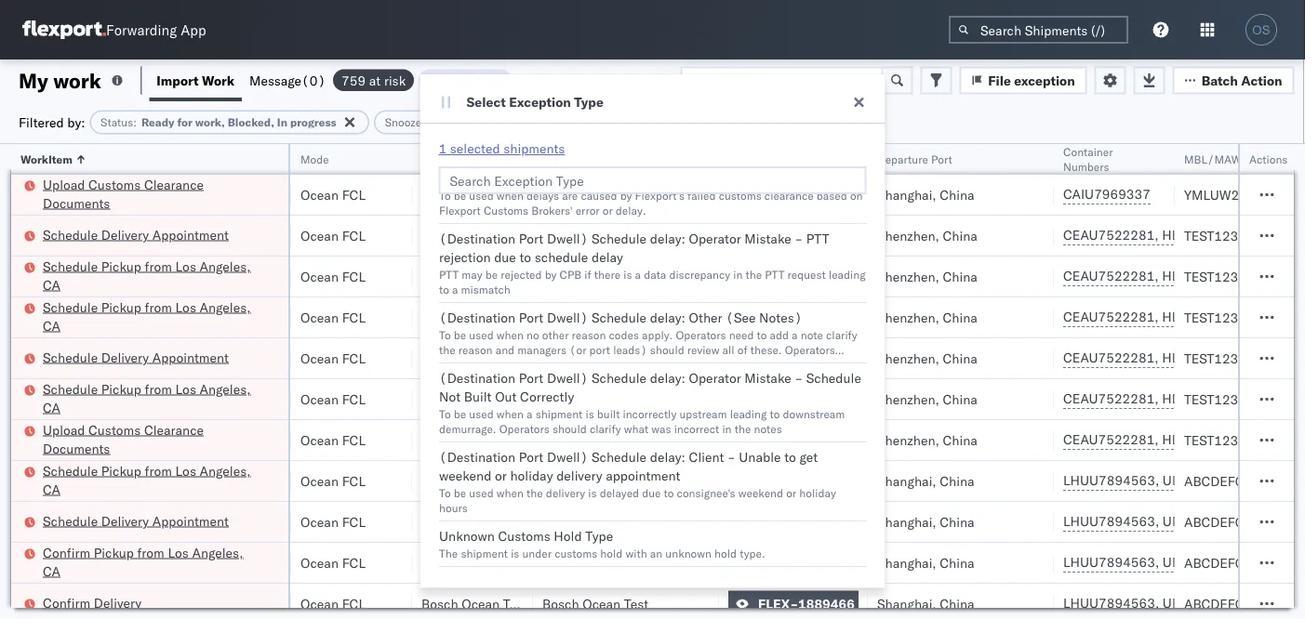 Task type: vqa. For each thing, say whether or not it's contained in the screenshot.
delay: inside the (destination port dwell) schedule delay: operator mistake - ptt rejection due to schedule delay ptt may be rejected by cpb if there is a data discrepancy in the ptt request leading to a mismatch
yes



Task type: locate. For each thing, give the bounding box(es) containing it.
pickup inside confirm pickup from los angeles, ca
[[94, 545, 134, 561]]

be up mismatch
[[485, 268, 498, 282]]

ocean fcl
[[301, 187, 366, 203], [301, 228, 366, 244], [301, 269, 366, 285], [301, 309, 366, 326], [301, 350, 366, 367], [301, 391, 366, 408], [301, 432, 366, 449], [301, 473, 366, 490], [301, 514, 366, 531], [301, 555, 366, 571], [301, 596, 366, 612]]

consignee's
[[677, 486, 735, 500]]

filtered
[[19, 114, 64, 130]]

hold
[[600, 547, 623, 561], [714, 547, 737, 561]]

reason up (or at left bottom
[[572, 328, 606, 342]]

dwell) for schedule
[[547, 231, 588, 247]]

clarify down built
[[590, 422, 621, 436]]

(destination inside (destination port dwell) schedule delay: other (see notes) to be used when no other reason codes apply. operators need to add a note clarify the reason and managers (or port leads) should review all of these. operators should also leave feedback in the feedback document if additional reason codes are needed.
[[439, 310, 515, 326]]

11 ocean fcl from the top
[[301, 596, 366, 612]]

4 ca from the top
[[43, 482, 60, 498]]

2 upload from the top
[[43, 422, 85, 438]]

delivery down 1:00 am mdt, aug 19, 2022
[[101, 227, 149, 243]]

0 horizontal spatial operators
[[499, 422, 549, 436]]

by
[[620, 188, 632, 202], [545, 268, 557, 282]]

2 vertical spatial schedule delivery appointment button
[[43, 512, 229, 533]]

angeles, for first schedule pickup from los angeles, ca link
[[200, 258, 251, 275]]

2 vertical spatial or
[[786, 486, 796, 500]]

1 vertical spatial leading
[[730, 407, 767, 421]]

flex-1846748 up notes
[[759, 391, 855, 408]]

2 schedule pickup from los angeles, ca from the top
[[43, 299, 251, 334]]

port for (destination port dwell) schedule delay: operator mistake -  schedule not built out correctly
[[519, 370, 543, 387]]

1 horizontal spatial due
[[642, 486, 661, 500]]

be inside (destination port dwell) schedule delay: operator mistake -  schedule not built out correctly to be used when a shipment is built incorrectly upstream leading to downstream demurrage. operators should clarify what was incorrect in the notes
[[454, 407, 466, 421]]

5 ocean fcl from the top
[[301, 350, 366, 367]]

client inside button
[[422, 152, 452, 166]]

flex- down the unable
[[759, 473, 799, 490]]

delivery up the delayed
[[556, 468, 602, 484]]

be inside to be used when delays are caused by flexport's failed customs clearance based on flexport customs brokers' error or delay.
[[454, 188, 466, 202]]

0 vertical spatial risk
[[384, 72, 406, 88]]

or down demurrage.
[[495, 468, 507, 484]]

schedule inside (destination port dwell) schedule delay: operator mistake - ptt rejection due to schedule delay ptt may be rejected by cpb if there is a data discrepancy in the ptt request leading to a mismatch
[[591, 231, 646, 247]]

ca inside confirm pickup from los angeles, ca
[[43, 564, 60, 580]]

delay: for correctly
[[650, 370, 685, 387]]

1 vertical spatial documents
[[43, 441, 110, 457]]

2 mistake from the top
[[744, 370, 791, 387]]

schedule delivery appointment up confirm pickup from los angeles, ca
[[43, 513, 229, 530]]

schedule delivery appointment button down aug
[[43, 226, 229, 246]]

1 vertical spatial mistake
[[744, 370, 791, 387]]

delay: up data
[[650, 231, 685, 247]]

is inside '(destination port dwell) schedule delay: client - unable to get weekend or holiday delivery appointment to be used when the delivery is delayed due to consignee's weekend or holiday hours'
[[588, 486, 597, 500]]

2 14, from the top
[[157, 514, 178, 531]]

port down brokers' at the left of the page
[[519, 231, 543, 247]]

0 vertical spatial type
[[575, 94, 604, 110]]

0 vertical spatial upload customs clearance documents button
[[43, 175, 264, 215]]

flex- down 'flex id' button on the top of the page
[[759, 187, 799, 203]]

1 horizontal spatial are
[[847, 358, 863, 372]]

0 vertical spatial by
[[620, 188, 632, 202]]

1 vertical spatial due
[[642, 486, 661, 500]]

1 vertical spatial upload customs clearance documents button
[[43, 421, 264, 460]]

codes down note
[[814, 358, 844, 372]]

if inside (destination port dwell) schedule delay: other (see notes) to be used when no other reason codes apply. operators need to add a note clarify the reason and managers (or port leads) should review all of these. operators should also leave feedback in the feedback document if additional reason codes are needed.
[[713, 358, 720, 372]]

1 : from the left
[[133, 115, 137, 129]]

- inside '(destination port dwell) schedule delay: client - unable to get weekend or holiday delivery appointment to be used when the delivery is delayed due to consignee's weekend or holiday hours'
[[727, 450, 735, 466]]

to inside (destination port dwell) schedule delay: other (see notes) to be used when no other reason codes apply. operators need to add a note clarify the reason and managers (or port leads) should review all of these. operators should also leave feedback in the feedback document if additional reason codes are needed.
[[439, 328, 451, 342]]

in inside (destination port dwell) schedule delay: operator mistake -  schedule not built out correctly to be used when a shipment is built incorrectly upstream leading to downstream demurrage. operators should clarify what was incorrect in the notes
[[722, 422, 732, 436]]

1 vertical spatial risk
[[514, 115, 533, 129]]

1 vertical spatial clearance
[[144, 422, 204, 438]]

notes
[[754, 422, 782, 436]]

2 horizontal spatial should
[[650, 343, 684, 357]]

mst, down 12:00 am mst, nov 9, 2022
[[95, 473, 127, 490]]

1 horizontal spatial on
[[850, 188, 863, 202]]

dwell) inside (destination port dwell) schedule delay: other (see notes) to be used when no other reason codes apply. operators need to add a note clarify the reason and managers (or port leads) should review all of these. operators should also leave feedback in the feedback document if additional reason codes are needed.
[[547, 310, 588, 326]]

upload
[[43, 176, 85, 193], [43, 422, 85, 438]]

managers
[[517, 343, 566, 357]]

3 schedule delivery appointment button from the top
[[43, 512, 229, 533]]

flex- up add
[[759, 309, 799, 326]]

0 vertical spatial client
[[422, 152, 452, 166]]

1 vertical spatial consignee
[[512, 187, 574, 203]]

hours
[[439, 501, 468, 515]]

4 hlxu80 from the top
[[1261, 350, 1306, 366]]

delivery inside "button"
[[94, 595, 142, 611]]

1 vertical spatial schedule delivery appointment link
[[43, 349, 229, 367]]

1 to from the top
[[439, 188, 451, 202]]

china
[[940, 187, 975, 203], [943, 228, 978, 244], [943, 269, 978, 285], [943, 309, 978, 326], [943, 350, 978, 367], [943, 391, 978, 408], [943, 432, 978, 449], [940, 473, 975, 490], [940, 514, 975, 531], [940, 555, 975, 571], [940, 596, 975, 612]]

dwell) inside (destination port dwell) schedule delay: operator mistake - ptt rejection due to schedule delay ptt may be rejected by cpb if there is a data discrepancy in the ptt request leading to a mismatch
[[547, 231, 588, 247]]

deadline
[[31, 152, 76, 166]]

4 ocean fcl from the top
[[301, 309, 366, 326]]

12:59 am mst, dec 14, 2022
[[31, 473, 213, 490], [31, 514, 213, 531]]

0 horizontal spatial by
[[545, 268, 557, 282]]

container
[[1064, 145, 1114, 159]]

when inside to be used when delays are caused by flexport's failed customs clearance based on flexport customs brokers' error or delay.
[[496, 188, 523, 202]]

resize handle column header for container numbers
[[1153, 144, 1176, 620]]

2 : from the left
[[428, 115, 432, 129]]

default
[[584, 72, 629, 88]]

0 horizontal spatial clarify
[[590, 422, 621, 436]]

1 upload customs clearance documents from the top
[[43, 176, 204, 211]]

12:00 am mst, nov 9, 2022
[[31, 432, 205, 449]]

1 horizontal spatial codes
[[814, 358, 844, 372]]

2 vertical spatial operators
[[499, 422, 549, 436]]

4 shenzhen, china from the top
[[878, 350, 978, 367]]

customs inside to be used when delays are caused by flexport's failed customs clearance based on flexport customs brokers' error or delay.
[[483, 203, 528, 217]]

1 vertical spatial shipment
[[461, 547, 508, 561]]

2 ceau7522281, hlxu6269489, hlxu80 from the top
[[1064, 268, 1306, 284]]

3 12:59 am mdt, nov 5, 2022 from the top
[[31, 309, 206, 326]]

flex-1889466 button
[[729, 469, 859, 495], [729, 469, 859, 495], [729, 510, 859, 536], [729, 510, 859, 536], [729, 551, 859, 577], [729, 551, 859, 577], [729, 591, 859, 618], [729, 591, 859, 618]]

8 ocean fcl from the top
[[301, 473, 366, 490]]

delay: up incorrectly
[[650, 370, 685, 387]]

1 confirm from the top
[[43, 545, 90, 561]]

11 flex- from the top
[[759, 596, 799, 612]]

customs down the hold
[[554, 547, 597, 561]]

be up demurrage.
[[454, 407, 466, 421]]

1 fcl from the top
[[342, 187, 366, 203]]

dwell) inside (destination port dwell) schedule delay: operator mistake -  schedule not built out correctly to be used when a shipment is built incorrectly upstream leading to downstream demurrage. operators should clarify what was incorrect in the notes
[[547, 370, 588, 387]]

filtered by:
[[19, 114, 85, 130]]

clarify right note
[[826, 328, 857, 342]]

consignee down at risk : overdue, due soon
[[543, 152, 596, 166]]

is inside unknown customs hold type the shipment is under customs hold with an unknown hold type.
[[511, 547, 519, 561]]

bosch
[[422, 228, 458, 244], [543, 228, 579, 244], [422, 269, 458, 285], [543, 269, 579, 285], [422, 309, 458, 326], [543, 309, 579, 326], [422, 350, 458, 367], [543, 350, 579, 367], [422, 391, 458, 408], [543, 391, 579, 408], [422, 432, 458, 449], [543, 432, 579, 449], [422, 473, 458, 490], [543, 473, 579, 490], [422, 514, 458, 531], [543, 514, 579, 531], [422, 555, 458, 571], [543, 555, 579, 571], [422, 596, 458, 612], [543, 596, 579, 612]]

delay: inside '(destination port dwell) schedule delay: client - unable to get weekend or holiday delivery appointment to be used when the delivery is delayed due to consignee's weekend or holiday hours'
[[650, 450, 685, 466]]

flex-1660288 button
[[729, 182, 859, 208], [729, 182, 859, 208]]

0 vertical spatial 14,
[[157, 473, 178, 490]]

customs
[[88, 176, 141, 193], [483, 203, 528, 217], [88, 422, 141, 438], [498, 529, 550, 545]]

reason up also
[[458, 343, 492, 357]]

by up delay.
[[620, 188, 632, 202]]

appointment up the 23,
[[152, 513, 229, 530]]

be up hours
[[454, 486, 466, 500]]

due down appointment
[[642, 486, 661, 500]]

resize handle column header
[[204, 144, 226, 620], [266, 144, 289, 620], [269, 144, 291, 620], [390, 144, 412, 620], [511, 144, 533, 620], [697, 144, 719, 620], [846, 144, 868, 620], [1032, 144, 1055, 620], [1153, 144, 1176, 620], [1272, 144, 1295, 620]]

be up needed.
[[454, 328, 466, 342]]

5 shanghai, from the top
[[878, 596, 937, 612]]

a inside (destination port dwell) schedule delay: other (see notes) to be used when no other reason codes apply. operators need to add a note clarify the reason and managers (or port leads) should review all of these. operators should also leave feedback in the feedback document if additional reason codes are needed.
[[792, 328, 798, 342]]

operators down note
[[785, 343, 835, 357]]

mistake inside (destination port dwell) schedule delay: operator mistake - ptt rejection due to schedule delay ptt may be rejected by cpb if there is a data discrepancy in the ptt request leading to a mismatch
[[744, 231, 791, 247]]

3 schedule pickup from los angeles, ca button from the top
[[43, 380, 264, 419]]

Search Exception Type text field
[[439, 167, 867, 195]]

4 resize handle column header from the left
[[390, 144, 412, 620]]

used down built
[[469, 407, 493, 421]]

0 horizontal spatial leading
[[730, 407, 767, 421]]

0 vertical spatial confirm
[[43, 545, 90, 561]]

0 horizontal spatial :
[[133, 115, 137, 129]]

leading inside (destination port dwell) schedule delay: operator mistake - ptt rejection due to schedule delay ptt may be rejected by cpb if there is a data discrepancy in the ptt request leading to a mismatch
[[829, 268, 866, 282]]

0 vertical spatial upload customs clearance documents
[[43, 176, 204, 211]]

3 ceau7522281, hlxu6269489, hlxu80 from the top
[[1064, 309, 1306, 325]]

dwell) for no
[[547, 310, 588, 326]]

operator for schedule
[[689, 370, 741, 387]]

delivery up 5:00 pm mst, dec 23, 2022
[[101, 513, 149, 530]]

upload customs clearance documents link for 2nd upload customs clearance documents "button" from the top of the page
[[43, 421, 264, 458]]

angeles, inside confirm pickup from los angeles, ca
[[192, 545, 243, 561]]

2 horizontal spatial in
[[733, 268, 743, 282]]

1 12:59 am mst, dec 14, 2022 from the top
[[31, 473, 213, 490]]

confirm delivery link
[[43, 594, 142, 613]]

select
[[467, 94, 506, 110]]

2 appointment from the top
[[152, 349, 229, 366]]

the
[[745, 268, 762, 282], [439, 343, 455, 357], [591, 358, 607, 372], [735, 422, 751, 436], [526, 486, 543, 500]]

ptt up request
[[806, 231, 829, 247]]

from inside confirm pickup from los angeles, ca
[[137, 545, 165, 561]]

no
[[526, 328, 539, 342]]

to up "these." on the right of page
[[757, 328, 767, 342]]

12:59 am mst, dec 14, 2022 up 5:00 pm mst, dec 23, 2022
[[31, 514, 213, 531]]

1 hlxu6269489, from the top
[[1163, 227, 1258, 243]]

operator inside (destination port dwell) schedule delay: operator mistake - ptt rejection due to schedule delay ptt may be rejected by cpb if there is a data discrepancy in the ptt request leading to a mismatch
[[689, 231, 741, 247]]

2 hlxu6269489, from the top
[[1163, 268, 1258, 284]]

appointment for second schedule delivery appointment button from the bottom
[[152, 349, 229, 366]]

port inside (destination port dwell) schedule delay: operator mistake - ptt rejection due to schedule delay ptt may be rejected by cpb if there is a data discrepancy in the ptt request leading to a mismatch
[[519, 231, 543, 247]]

holiday
[[510, 468, 553, 484], [799, 486, 836, 500]]

1 shenzhen, from the top
[[878, 228, 940, 244]]

1 14, from the top
[[157, 473, 178, 490]]

shenzhen,
[[878, 228, 940, 244], [878, 269, 940, 285], [878, 309, 940, 326], [878, 350, 940, 367], [878, 391, 940, 408], [878, 432, 940, 449]]

(destination for due
[[439, 231, 515, 247]]

to inside button
[[568, 72, 581, 88]]

if inside (destination port dwell) schedule delay: operator mistake - ptt rejection due to schedule delay ptt may be rejected by cpb if there is a data discrepancy in the ptt request leading to a mismatch
[[584, 268, 591, 282]]

is left under
[[511, 547, 519, 561]]

consignee up brokers' at the left of the page
[[512, 187, 574, 203]]

appointment down the 19,
[[152, 227, 229, 243]]

action
[[1242, 72, 1283, 88]]

3 flex-1889466 from the top
[[759, 555, 855, 571]]

3 schedule pickup from los angeles, ca from the top
[[43, 381, 251, 416]]

a right add
[[792, 328, 798, 342]]

all
[[722, 343, 734, 357]]

: left no
[[428, 115, 432, 129]]

be inside '(destination port dwell) schedule delay: client - unable to get weekend or holiday delivery appointment to be used when the delivery is delayed due to consignee's weekend or holiday hours'
[[454, 486, 466, 500]]

mistake
[[744, 231, 791, 247], [744, 370, 791, 387]]

confirm inside confirm pickup from los angeles, ca
[[43, 545, 90, 561]]

2 horizontal spatial reason
[[777, 358, 811, 372]]

by left cpb
[[545, 268, 557, 282]]

los inside confirm pickup from los angeles, ca
[[168, 545, 189, 561]]

flex- down type.
[[759, 596, 799, 612]]

flex-1846748 up get
[[759, 432, 855, 449]]

4 dwell) from the top
[[547, 450, 588, 466]]

0 vertical spatial 12:59 am mst, dec 14, 2022
[[31, 473, 213, 490]]

1 shanghai, from the top
[[878, 187, 937, 203]]

when inside (destination port dwell) schedule delay: other (see notes) to be used when no other reason codes apply. operators need to add a note clarify the reason and managers (or port leads) should review all of these. operators should also leave feedback in the feedback document if additional reason codes are needed.
[[496, 328, 523, 342]]

dwell) inside '(destination port dwell) schedule delay: client - unable to get weekend or holiday delivery appointment to be used when the delivery is delayed due to consignee's weekend or holiday hours'
[[547, 450, 588, 466]]

1 abcdefg78456546 from the top
[[1185, 473, 1306, 490]]

19,
[[151, 187, 171, 203]]

type
[[575, 94, 604, 110], [585, 529, 613, 545]]

0 horizontal spatial customs
[[554, 547, 597, 561]]

flex-1889466
[[759, 473, 855, 490], [759, 514, 855, 531], [759, 555, 855, 571], [759, 596, 855, 612]]

3 delay: from the top
[[650, 370, 685, 387]]

0 horizontal spatial numbers
[[1064, 160, 1110, 174]]

0 vertical spatial or
[[602, 203, 613, 217]]

to
[[568, 72, 581, 88], [519, 249, 531, 266], [439, 282, 449, 296], [757, 328, 767, 342], [770, 407, 780, 421], [784, 450, 796, 466], [664, 486, 674, 500]]

schedule pickup from los angeles, ca link
[[43, 257, 264, 295], [43, 298, 264, 336], [43, 380, 264, 417], [43, 462, 264, 499]]

to up hours
[[439, 486, 451, 500]]

not
[[439, 389, 460, 405]]

los for 3rd schedule pickup from los angeles, ca button from the top of the page
[[175, 381, 196, 397]]

customs inside unknown customs hold type the shipment is under customs hold with an unknown hold type.
[[498, 529, 550, 545]]

1 vertical spatial schedule delivery appointment
[[43, 349, 229, 366]]

risk right at
[[384, 72, 406, 88]]

delivery for second schedule delivery appointment button from the bottom
[[101, 349, 149, 366]]

0 horizontal spatial on
[[455, 72, 470, 88]]

2 vertical spatial schedule delivery appointment link
[[43, 512, 229, 531]]

resize handle column header for departure port
[[1032, 144, 1055, 620]]

1 horizontal spatial shipment
[[535, 407, 582, 421]]

1 upload from the top
[[43, 176, 85, 193]]

1 horizontal spatial feedback
[[610, 358, 657, 372]]

progress
[[290, 115, 337, 129]]

schedule pickup from los angeles, ca for first schedule pickup from los angeles, ca link
[[43, 258, 251, 293]]

(destination inside (destination port dwell) schedule delay: operator mistake -  schedule not built out correctly to be used when a shipment is built incorrectly upstream leading to downstream demurrage. operators should clarify what was incorrect in the notes
[[439, 370, 515, 387]]

to inside to be used when delays are caused by flexport's failed customs clearance based on flexport customs brokers' error or delay.
[[439, 188, 451, 202]]

2 test123456 from the top
[[1185, 269, 1263, 285]]

2 shanghai, china from the top
[[878, 473, 975, 490]]

0 vertical spatial on
[[455, 72, 470, 88]]

1 mistake from the top
[[744, 231, 791, 247]]

0 vertical spatial clearance
[[144, 176, 204, 193]]

to up needed.
[[439, 328, 451, 342]]

dwell) up schedule
[[547, 231, 588, 247]]

11 fcl from the top
[[342, 596, 366, 612]]

1 schedule pickup from los angeles, ca link from the top
[[43, 257, 264, 295]]

by inside (destination port dwell) schedule delay: operator mistake - ptt rejection due to schedule delay ptt may be rejected by cpb if there is a data discrepancy in the ptt request leading to a mismatch
[[545, 268, 557, 282]]

on right 205
[[455, 72, 470, 88]]

2 horizontal spatial :
[[533, 115, 536, 129]]

documents down deadline
[[43, 195, 110, 211]]

1 vertical spatial appointment
[[152, 349, 229, 366]]

test123456
[[1185, 228, 1263, 244], [1185, 269, 1263, 285], [1185, 309, 1263, 326], [1185, 350, 1263, 367], [1185, 391, 1263, 408], [1185, 432, 1263, 449]]

1 vertical spatial in
[[579, 358, 588, 372]]

dwell) for holiday
[[547, 450, 588, 466]]

type up due
[[575, 94, 604, 110]]

4 (destination from the top
[[439, 450, 515, 466]]

schedule
[[43, 227, 98, 243], [591, 231, 646, 247], [43, 258, 98, 275], [43, 299, 98, 316], [591, 310, 646, 326], [43, 349, 98, 366], [591, 370, 646, 387], [806, 370, 861, 387], [43, 381, 98, 397], [591, 450, 646, 466], [43, 463, 98, 479], [43, 513, 98, 530]]

0 vertical spatial mistake
[[744, 231, 791, 247]]

2 flex-1889466 from the top
[[759, 514, 855, 531]]

los
[[175, 258, 196, 275], [175, 299, 196, 316], [175, 381, 196, 397], [175, 463, 196, 479], [168, 545, 189, 561]]

1 horizontal spatial by
[[620, 188, 632, 202]]

to inside '(destination port dwell) schedule delay: client - unable to get weekend or holiday delivery appointment to be used when the delivery is delayed due to consignee's weekend or holiday hours'
[[439, 486, 451, 500]]

reset to default filters button
[[519, 67, 681, 94]]

1 lhuu7894563, from the top
[[1064, 473, 1160, 489]]

exception
[[1015, 72, 1076, 88]]

3 uetu5238478 from the top
[[1163, 555, 1254, 571]]

port down the correctly
[[519, 450, 543, 466]]

numbers inside "container numbers"
[[1064, 160, 1110, 174]]

(destination for weekend
[[439, 450, 515, 466]]

1 horizontal spatial customs
[[719, 188, 762, 202]]

1 vertical spatial are
[[847, 358, 863, 372]]

delay: inside (destination port dwell) schedule delay: operator mistake -  schedule not built out correctly to be used when a shipment is built incorrectly upstream leading to downstream demurrage. operators should clarify what was incorrect in the notes
[[650, 370, 685, 387]]

due inside (destination port dwell) schedule delay: operator mistake - ptt rejection due to schedule delay ptt may be rejected by cpb if there is a data discrepancy in the ptt request leading to a mismatch
[[494, 249, 516, 266]]

ca for 1st schedule pickup from los angeles, ca link from the bottom of the page
[[43, 482, 60, 498]]

flex-1846748
[[759, 228, 855, 244], [759, 269, 855, 285], [759, 309, 855, 326], [759, 350, 855, 367], [759, 391, 855, 408], [759, 432, 855, 449]]

to down "client name"
[[439, 188, 451, 202]]

0 vertical spatial are
[[562, 188, 578, 202]]

4 flex-1846748 from the top
[[759, 350, 855, 367]]

flex-1846748 down note
[[759, 350, 855, 367]]

upload for second upload customs clearance documents "button" from the bottom of the page
[[43, 176, 85, 193]]

batch
[[1202, 72, 1239, 88]]

10 fcl from the top
[[342, 555, 366, 571]]

2 shenzhen, from the top
[[878, 269, 940, 285]]

0 horizontal spatial reason
[[458, 343, 492, 357]]

other
[[689, 310, 722, 326]]

(destination inside (destination port dwell) schedule delay: operator mistake - ptt rejection due to schedule delay ptt may be rejected by cpb if there is a data discrepancy in the ptt request leading to a mismatch
[[439, 231, 515, 247]]

holiday down get
[[799, 486, 836, 500]]

12:59 am mst, dec 14, 2022 down 12:00 am mst, nov 9, 2022
[[31, 473, 213, 490]]

a
[[635, 268, 641, 282], [452, 282, 458, 296], [792, 328, 798, 342], [526, 407, 532, 421]]

1 horizontal spatial clarify
[[826, 328, 857, 342]]

1 vertical spatial reason
[[458, 343, 492, 357]]

file exception
[[989, 72, 1076, 88]]

consignee button
[[533, 148, 701, 167]]

2 uetu5238478 from the top
[[1163, 514, 1254, 530]]

1 schedule delivery appointment button from the top
[[43, 226, 229, 246]]

2 horizontal spatial ptt
[[806, 231, 829, 247]]

0 vertical spatial clarify
[[826, 328, 857, 342]]

14, up the 23,
[[157, 514, 178, 531]]

delay: inside (destination port dwell) schedule delay: operator mistake - ptt rejection due to schedule delay ptt may be rejected by cpb if there is a data discrepancy in the ptt request leading to a mismatch
[[650, 231, 685, 247]]

leading
[[829, 268, 866, 282], [730, 407, 767, 421]]

schedule delivery appointment link down aug
[[43, 226, 229, 244]]

2 horizontal spatial operators
[[785, 343, 835, 357]]

delay: inside (destination port dwell) schedule delay: other (see notes) to be used when no other reason codes apply. operators need to add a note clarify the reason and managers (or port leads) should review all of these. operators should also leave feedback in the feedback document if additional reason codes are needed.
[[650, 310, 685, 326]]

2 vertical spatial appointment
[[152, 513, 229, 530]]

4 hlxu6269489, from the top
[[1163, 350, 1258, 366]]

resize handle column header for mode
[[390, 144, 412, 620]]

when down out
[[496, 407, 523, 421]]

3 appointment from the top
[[152, 513, 229, 530]]

flex-1660288
[[759, 187, 855, 203]]

flex- down clearance
[[759, 228, 799, 244]]

in right "discrepancy"
[[733, 268, 743, 282]]

1 vertical spatial by
[[545, 268, 557, 282]]

0 horizontal spatial feedback
[[529, 358, 576, 372]]

caused
[[581, 188, 617, 202]]

angeles, for 3rd schedule pickup from los angeles, ca link from the bottom
[[200, 299, 251, 316]]

customs up under
[[498, 529, 550, 545]]

pickup for 3rd schedule pickup from los angeles, ca link from the bottom
[[101, 299, 141, 316]]

14, down 9,
[[157, 473, 178, 490]]

1 vertical spatial customs
[[554, 547, 597, 561]]

holiday up under
[[510, 468, 553, 484]]

codes up leads)
[[609, 328, 639, 342]]

schedule delivery appointment link for second schedule delivery appointment button from the bottom
[[43, 349, 229, 367]]

upload customs clearance documents for second upload customs clearance documents "button" from the bottom of the page's "upload customs clearance documents" link
[[43, 176, 204, 211]]

should down the correctly
[[552, 422, 587, 436]]

should up needed.
[[439, 358, 473, 372]]

5 flex-1846748 from the top
[[759, 391, 855, 408]]

ca for first schedule pickup from los angeles, ca link
[[43, 277, 60, 293]]

0 horizontal spatial should
[[439, 358, 473, 372]]

delivery up the hold
[[546, 486, 585, 500]]

confirm for confirm delivery
[[43, 595, 90, 611]]

1 horizontal spatial numbers
[[1253, 152, 1299, 166]]

3 1889466 from the top
[[799, 555, 855, 571]]

filters
[[632, 72, 669, 88]]

error
[[575, 203, 599, 217]]

0 vertical spatial appointment
[[152, 227, 229, 243]]

2 vertical spatial should
[[552, 422, 587, 436]]

to inside (destination port dwell) schedule delay: operator mistake -  schedule not built out correctly to be used when a shipment is built incorrectly upstream leading to downstream demurrage. operators should clarify what was incorrect in the notes
[[439, 407, 451, 421]]

(destination down demurrage.
[[439, 450, 515, 466]]

used inside (destination port dwell) schedule delay: operator mistake -  schedule not built out correctly to be used when a shipment is built incorrectly upstream leading to downstream demurrage. operators should clarify what was incorrect in the notes
[[469, 407, 493, 421]]

flexport's
[[635, 188, 684, 202]]

:
[[133, 115, 137, 129], [428, 115, 432, 129], [533, 115, 536, 129]]

schedule delivery appointment button up 12:00 am mst, nov 9, 2022
[[43, 349, 229, 369]]

3 to from the top
[[439, 407, 451, 421]]

0 vertical spatial shipment
[[535, 407, 582, 421]]

to
[[439, 188, 451, 202], [439, 328, 451, 342], [439, 407, 451, 421], [439, 486, 451, 500]]

2 documents from the top
[[43, 441, 110, 457]]

schedule delivery appointment button up confirm pickup from los angeles, ca
[[43, 512, 229, 533]]

5 hlxu6269489, from the top
[[1163, 391, 1258, 407]]

1 vertical spatial if
[[713, 358, 720, 372]]

when up "and"
[[496, 328, 523, 342]]

0 horizontal spatial shipment
[[461, 547, 508, 561]]

shipment inside unknown customs hold type the shipment is under customs hold with an unknown hold type.
[[461, 547, 508, 561]]

schedule delivery appointment up 12:00 am mst, nov 9, 2022
[[43, 349, 229, 366]]

5 ceau7522281, hlxu6269489, hlxu80 from the top
[[1064, 391, 1306, 407]]

operator inside (destination port dwell) schedule delay: operator mistake -  schedule not built out correctly to be used when a shipment is built incorrectly upstream leading to downstream demurrage. operators should clarify what was incorrect in the notes
[[689, 370, 741, 387]]

1 vertical spatial delivery
[[546, 486, 585, 500]]

notes)
[[759, 310, 802, 326]]

downstream
[[783, 407, 845, 421]]

request
[[787, 268, 826, 282]]

shipment down unknown
[[461, 547, 508, 561]]

2 lhuu7894563, from the top
[[1064, 514, 1160, 530]]

1 vertical spatial clarify
[[590, 422, 621, 436]]

pickup for 1st schedule pickup from los angeles, ca link from the bottom of the page
[[101, 463, 141, 479]]

3 : from the left
[[533, 115, 536, 129]]

port inside (destination port dwell) schedule delay: operator mistake -  schedule not built out correctly to be used when a shipment is built incorrectly upstream leading to downstream demurrage. operators should clarify what was incorrect in the notes
[[519, 370, 543, 387]]

hold left with
[[600, 547, 623, 561]]

7:00 am mst, dec 24, 2022
[[31, 596, 205, 612]]

1 horizontal spatial hold
[[714, 547, 737, 561]]

mst, left 9,
[[95, 432, 127, 449]]

1 vertical spatial 14,
[[157, 514, 178, 531]]

2 confirm from the top
[[43, 595, 90, 611]]

resize handle column header for deadline
[[204, 144, 226, 620]]

(destination for used
[[439, 310, 515, 326]]

3 shanghai, from the top
[[878, 514, 937, 531]]

(destination for built
[[439, 370, 515, 387]]

1 horizontal spatial weekend
[[738, 486, 783, 500]]

(destination
[[439, 231, 515, 247], [439, 310, 515, 326], [439, 370, 515, 387], [439, 450, 515, 466]]

to right reset at left top
[[568, 72, 581, 88]]

dec left 24,
[[122, 596, 146, 612]]

9,
[[157, 432, 169, 449]]

the up under
[[526, 486, 543, 500]]

7 12:59 from the top
[[31, 514, 67, 531]]

delivery down 5:00 pm mst, dec 23, 2022
[[94, 595, 142, 611]]

2 hold from the left
[[714, 547, 737, 561]]

1 operator from the top
[[689, 231, 741, 247]]

due up rejected
[[494, 249, 516, 266]]

1 delay: from the top
[[650, 231, 685, 247]]

in inside (destination port dwell) schedule delay: operator mistake - ptt rejection due to schedule delay ptt may be rejected by cpb if there is a data discrepancy in the ptt request leading to a mismatch
[[733, 268, 743, 282]]

flex-1846748 up notes)
[[759, 269, 855, 285]]

2 ceau7522281, from the top
[[1064, 268, 1159, 284]]

4 to from the top
[[439, 486, 451, 500]]

when inside (destination port dwell) schedule delay: operator mistake -  schedule not built out correctly to be used when a shipment is built incorrectly upstream leading to downstream demurrage. operators should clarify what was incorrect in the notes
[[496, 407, 523, 421]]

upload for 2nd upload customs clearance documents "button" from the top of the page
[[43, 422, 85, 438]]

0 horizontal spatial if
[[584, 268, 591, 282]]

port inside '(destination port dwell) schedule delay: client - unable to get weekend or holiday delivery appointment to be used when the delivery is delayed due to consignee's weekend or holiday hours'
[[519, 450, 543, 466]]

under
[[522, 547, 552, 561]]

0 vertical spatial documents
[[43, 195, 110, 211]]

confirm pickup from los angeles, ca button
[[43, 544, 264, 583]]

: left ready in the left of the page
[[133, 115, 137, 129]]

flex-1846748 up note
[[759, 309, 855, 326]]

on
[[455, 72, 470, 88], [850, 188, 863, 202]]

1 flex- from the top
[[759, 187, 799, 203]]

24,
[[149, 596, 170, 612]]

unknown
[[665, 547, 711, 561]]

type inside unknown customs hold type the shipment is under customs hold with an unknown hold type.
[[585, 529, 613, 545]]

the up (see
[[745, 268, 762, 282]]

schedule delivery appointment link up confirm pickup from los angeles, ca
[[43, 512, 229, 531]]

delivery
[[556, 468, 602, 484], [546, 486, 585, 500]]

pickup for first schedule pickup from los angeles, ca link
[[101, 258, 141, 275]]

mistake for schedule
[[744, 370, 791, 387]]

0 vertical spatial schedule delivery appointment
[[43, 227, 229, 243]]

1 vertical spatial operator
[[689, 370, 741, 387]]

ceau7522281, hlxu6269489, hlxu80
[[1064, 227, 1306, 243], [1064, 268, 1306, 284], [1064, 309, 1306, 325], [1064, 350, 1306, 366], [1064, 391, 1306, 407], [1064, 432, 1306, 448]]

port for (destination port dwell) schedule delay: client - unable to get weekend or holiday delivery appointment
[[519, 450, 543, 466]]

3 (destination from the top
[[439, 370, 515, 387]]

0 horizontal spatial in
[[579, 358, 588, 372]]

3 12:59 from the top
[[31, 309, 67, 326]]

leading right request
[[829, 268, 866, 282]]

to be used when delays are caused by flexport's failed customs clearance based on flexport customs brokers' error or delay.
[[439, 188, 863, 217]]

no
[[436, 115, 451, 129]]

1 vertical spatial upload customs clearance documents
[[43, 422, 204, 457]]

1 appointment from the top
[[152, 227, 229, 243]]

the
[[439, 547, 458, 561]]

1 vertical spatial upload customs clearance documents link
[[43, 421, 264, 458]]

nov
[[131, 228, 155, 244], [131, 269, 155, 285], [131, 309, 155, 326], [131, 350, 155, 367], [131, 391, 155, 408], [130, 432, 154, 449]]

1 horizontal spatial ptt
[[765, 268, 785, 282]]

7 resize handle column header from the left
[[846, 144, 868, 620]]

mistake inside (destination port dwell) schedule delay: operator mistake -  schedule not built out correctly to be used when a shipment is built incorrectly upstream leading to downstream demurrage. operators should clarify what was incorrect in the notes
[[744, 370, 791, 387]]

(destination inside '(destination port dwell) schedule delay: client - unable to get weekend or holiday delivery appointment to be used when the delivery is delayed due to consignee's weekend or holiday hours'
[[439, 450, 515, 466]]

delivery
[[101, 227, 149, 243], [101, 349, 149, 366], [101, 513, 149, 530], [94, 595, 142, 611]]

a down the correctly
[[526, 407, 532, 421]]

also
[[476, 358, 497, 372]]

2 resize handle column header from the left
[[266, 144, 289, 620]]

used down name
[[469, 188, 493, 202]]

5 shenzhen, from the top
[[878, 391, 940, 408]]

7 fcl from the top
[[342, 432, 366, 449]]

2 shanghai, from the top
[[878, 473, 937, 490]]

1 12:59 from the top
[[31, 228, 67, 244]]

2 schedule pickup from los angeles, ca link from the top
[[43, 298, 264, 336]]

port inside (destination port dwell) schedule delay: other (see notes) to be used when no other reason codes apply. operators need to add a note clarify the reason and managers (or port leads) should review all of these. operators should also leave feedback in the feedback document if additional reason codes are needed.
[[519, 310, 543, 326]]

container numbers
[[1064, 145, 1114, 174]]

workitem
[[20, 152, 72, 166]]

built
[[597, 407, 620, 421]]

1 horizontal spatial :
[[428, 115, 432, 129]]

: down select exception type
[[533, 115, 536, 129]]

port for (destination port dwell) schedule delay: operator mistake - ptt rejection due to schedule delay
[[519, 231, 543, 247]]

delivery up 12:00 am mst, nov 9, 2022
[[101, 349, 149, 366]]

ca for 3rd schedule pickup from los angeles, ca link from the bottom
[[43, 318, 60, 334]]

be inside (destination port dwell) schedule delay: operator mistake - ptt rejection due to schedule delay ptt may be rejected by cpb if there is a data discrepancy in the ptt request leading to a mismatch
[[485, 268, 498, 282]]

0 vertical spatial upload customs clearance documents link
[[43, 175, 264, 213]]

los for fourth schedule pickup from los angeles, ca button from the top of the page
[[175, 463, 196, 479]]

an
[[650, 547, 662, 561]]

(destination port dwell) schedule delay: operator mistake -  schedule not built out correctly to be used when a shipment is built incorrectly upstream leading to downstream demurrage. operators should clarify what was incorrect in the notes
[[439, 370, 861, 436]]

(destination port dwell) schedule delay: operator mistake - ptt rejection due to schedule delay ptt may be rejected by cpb if there is a data discrepancy in the ptt request leading to a mismatch
[[439, 231, 866, 296]]

flexport down demo
[[439, 203, 481, 217]]

0 vertical spatial should
[[650, 343, 684, 357]]

import work
[[157, 72, 235, 88]]

customs inside unknown customs hold type the shipment is under customs hold with an unknown hold type.
[[554, 547, 597, 561]]

0 vertical spatial reason
[[572, 328, 606, 342]]

4 flex- from the top
[[759, 309, 799, 326]]

0 horizontal spatial ptt
[[439, 268, 459, 282]]

9 resize handle column header from the left
[[1153, 144, 1176, 620]]

1 vertical spatial 12:59 am mst, dec 14, 2022
[[31, 514, 213, 531]]

1 when from the top
[[496, 188, 523, 202]]

1 horizontal spatial leading
[[829, 268, 866, 282]]

confirm for confirm pickup from los angeles, ca
[[43, 545, 90, 561]]

confirm
[[43, 545, 90, 561], [43, 595, 90, 611]]

0 vertical spatial leading
[[829, 268, 866, 282]]

flex- right 'unknown'
[[759, 555, 799, 571]]

0 vertical spatial schedule delivery appointment link
[[43, 226, 229, 244]]

type right the hold
[[585, 529, 613, 545]]

confirm inside "button"
[[43, 595, 90, 611]]

in
[[733, 268, 743, 282], [579, 358, 588, 372], [722, 422, 732, 436]]

2 lhuu7894563, uetu5238478 from the top
[[1064, 514, 1254, 530]]

need
[[729, 328, 754, 342]]

flex- up the unable
[[759, 432, 799, 449]]

risk
[[384, 72, 406, 88], [514, 115, 533, 129]]

is left built
[[585, 407, 594, 421]]

(see
[[726, 310, 756, 326]]

when left delays
[[496, 188, 523, 202]]

3 abcdefg78456546 from the top
[[1185, 555, 1306, 571]]

numbers for mbl/mawb numbers
[[1253, 152, 1299, 166]]

ptt left request
[[765, 268, 785, 282]]

ptt left "may"
[[439, 268, 459, 282]]

0 vertical spatial weekend
[[439, 468, 491, 484]]

1 vertical spatial should
[[439, 358, 473, 372]]

numbers for container numbers
[[1064, 160, 1110, 174]]

10 resize handle column header from the left
[[1272, 144, 1295, 620]]

0 vertical spatial codes
[[609, 328, 639, 342]]

there
[[594, 268, 620, 282]]

2 vertical spatial in
[[722, 422, 732, 436]]

4 shanghai, china from the top
[[878, 555, 975, 571]]



Task type: describe. For each thing, give the bounding box(es) containing it.
759
[[342, 72, 366, 88]]

3 test123456 from the top
[[1185, 309, 1263, 326]]

mbl/mawb numbers button
[[1176, 148, 1306, 167]]

workitem button
[[11, 148, 270, 167]]

aug
[[123, 187, 148, 203]]

the inside (destination port dwell) schedule delay: operator mistake -  schedule not built out correctly to be used when a shipment is built incorrectly upstream leading to downstream demurrage. operators should clarify what was incorrect in the notes
[[735, 422, 751, 436]]

6 fcl from the top
[[342, 391, 366, 408]]

these.
[[750, 343, 782, 357]]

6 hlxu6269489, from the top
[[1163, 432, 1258, 448]]

track
[[473, 72, 503, 88]]

resize handle column header for flex id
[[846, 144, 868, 620]]

schedule pickup from los angeles, ca for 1st schedule pickup from los angeles, ca link from the bottom of the page
[[43, 463, 251, 498]]

delay.
[[616, 203, 646, 217]]

6 shenzhen, from the top
[[878, 432, 940, 449]]

2 schedule delivery appointment button from the top
[[43, 349, 229, 369]]

0 vertical spatial operators
[[676, 328, 726, 342]]

schedule pickup from los angeles, ca for 3rd schedule pickup from los angeles, ca link from the bottom
[[43, 299, 251, 334]]

1 vertical spatial codes
[[814, 358, 844, 372]]

12:00
[[31, 432, 67, 449]]

7 flex- from the top
[[759, 432, 799, 449]]

port inside button
[[932, 152, 953, 166]]

delay
[[591, 249, 623, 266]]

reset
[[530, 72, 565, 88]]

consignee inside consignee button
[[543, 152, 596, 166]]

a left data
[[635, 268, 641, 282]]

2 12:59 from the top
[[31, 269, 67, 285]]

los for 'confirm pickup from los angeles, ca' button
[[168, 545, 189, 561]]

demurrage.
[[439, 422, 496, 436]]

appointment for 1st schedule delivery appointment button
[[152, 227, 229, 243]]

: for status
[[133, 115, 137, 129]]

based
[[817, 188, 847, 202]]

upload customs clearance documents for "upload customs clearance documents" link corresponding to 2nd upload customs clearance documents "button" from the top of the page
[[43, 422, 204, 457]]

mode
[[301, 152, 329, 166]]

the up needed.
[[439, 343, 455, 357]]

5 1846748 from the top
[[799, 391, 855, 408]]

5 5, from the top
[[158, 391, 170, 408]]

4 ceau7522281, from the top
[[1064, 350, 1159, 366]]

1 vertical spatial weekend
[[738, 486, 783, 500]]

departure
[[878, 152, 929, 166]]

delay: for schedule
[[650, 231, 685, 247]]

(destination port dwell) schedule delay: client - unable to get weekend or holiday delivery appointment to be used when the delivery is delayed due to consignee's weekend or holiday hours
[[439, 450, 836, 515]]

appointment
[[606, 468, 680, 484]]

and
[[495, 343, 514, 357]]

shipment inside (destination port dwell) schedule delay: operator mistake -  schedule not built out correctly to be used when a shipment is built incorrectly upstream leading to downstream demurrage. operators should clarify what was incorrect in the notes
[[535, 407, 582, 421]]

5 12:59 am mdt, nov 5, 2022 from the top
[[31, 391, 206, 408]]

confirm delivery button
[[43, 594, 142, 615]]

due inside '(destination port dwell) schedule delay: client - unable to get weekend or holiday delivery appointment to be used when the delivery is delayed due to consignee's weekend or holiday hours'
[[642, 486, 661, 500]]

actions
[[1250, 152, 1288, 166]]

2 abcdefg78456546 from the top
[[1185, 514, 1306, 531]]

1 horizontal spatial risk
[[514, 115, 533, 129]]

3 schedule pickup from los angeles, ca link from the top
[[43, 380, 264, 417]]

ca for confirm pickup from los angeles, ca link
[[43, 564, 60, 580]]

4 shenzhen, from the top
[[878, 350, 940, 367]]

rejection
[[439, 249, 491, 266]]

is inside (destination port dwell) schedule delay: operator mistake - ptt rejection due to schedule delay ptt may be rejected by cpb if there is a data discrepancy in the ptt request leading to a mismatch
[[623, 268, 632, 282]]

to down rejection
[[439, 282, 449, 296]]

Search Shipments (/) text field
[[949, 16, 1129, 44]]

customs left 9,
[[88, 422, 141, 438]]

3 shenzhen, from the top
[[878, 309, 940, 326]]

flex id
[[729, 152, 764, 166]]

1 selected shipments
[[439, 141, 565, 157]]

6 test123456 from the top
[[1185, 432, 1263, 449]]

documents for "upload customs clearance documents" link corresponding to 2nd upload customs clearance documents "button" from the top of the page
[[43, 441, 110, 457]]

the down the port in the bottom left of the page
[[591, 358, 607, 372]]

ymluw236679313
[[1185, 187, 1304, 203]]

1 flex-1889466 from the top
[[759, 473, 855, 490]]

document
[[660, 358, 710, 372]]

delay: for holiday
[[650, 450, 685, 466]]

batch action
[[1202, 72, 1283, 88]]

1 flex-1846748 from the top
[[759, 228, 855, 244]]

angeles, for second schedule pickup from los angeles, ca link from the bottom
[[200, 381, 251, 397]]

get
[[799, 450, 818, 466]]

or inside to be used when delays are caused by flexport's failed customs clearance based on flexport customs brokers' error or delay.
[[602, 203, 613, 217]]

4 uetu5238478 from the top
[[1163, 596, 1254, 612]]

work
[[53, 67, 101, 93]]

1 12:59 am mdt, nov 5, 2022 from the top
[[31, 228, 206, 244]]

to inside (destination port dwell) schedule delay: operator mistake -  schedule not built out correctly to be used when a shipment is built incorrectly upstream leading to downstream demurrage. operators should clarify what was incorrect in the notes
[[770, 407, 780, 421]]

1 5, from the top
[[158, 228, 170, 244]]

hold
[[554, 529, 582, 545]]

1 shenzhen, china from the top
[[878, 228, 978, 244]]

schedule inside '(destination port dwell) schedule delay: client - unable to get weekend or holiday delivery appointment to be used when the delivery is delayed due to consignee's weekend or holiday hours'
[[591, 450, 646, 466]]

- inside (destination port dwell) schedule delay: operator mistake - ptt rejection due to schedule delay ptt may be rejected by cpb if there is a data discrepancy in the ptt request leading to a mismatch
[[795, 231, 803, 247]]

: for snoozed
[[428, 115, 432, 129]]

1660288
[[799, 187, 855, 203]]

3 schedule delivery appointment from the top
[[43, 513, 229, 530]]

appointment for 3rd schedule delivery appointment button from the top
[[152, 513, 229, 530]]

3 flex- from the top
[[759, 269, 799, 285]]

operators inside (destination port dwell) schedule delay: operator mistake -  schedule not built out correctly to be used when a shipment is built incorrectly upstream leading to downstream demurrage. operators should clarify what was incorrect in the notes
[[499, 422, 549, 436]]

of
[[737, 343, 747, 357]]

4 1846748 from the top
[[799, 350, 855, 367]]

dec up confirm pickup from los angeles, ca
[[130, 514, 154, 531]]

5 shenzhen, china from the top
[[878, 391, 978, 408]]

1 vertical spatial or
[[495, 468, 507, 484]]

delivery for confirm delivery "button"
[[94, 595, 142, 611]]

client inside '(destination port dwell) schedule delay: client - unable to get weekend or holiday delivery appointment to be used when the delivery is delayed due to consignee's weekend or holiday hours'
[[689, 450, 724, 466]]

0 vertical spatial delivery
[[556, 468, 602, 484]]

3 fcl from the top
[[342, 269, 366, 285]]

3 lhuu7894563, uetu5238478 from the top
[[1064, 555, 1254, 571]]

a left mismatch
[[452, 282, 458, 296]]

4 12:59 from the top
[[31, 350, 67, 367]]

3 flex-1846748 from the top
[[759, 309, 855, 326]]

205
[[427, 72, 452, 88]]

8 flex- from the top
[[759, 473, 799, 490]]

5 flex- from the top
[[759, 350, 799, 367]]

- inside (destination port dwell) schedule delay: operator mistake -  schedule not built out correctly to be used when a shipment is built incorrectly upstream leading to downstream demurrage. operators should clarify what was incorrect in the notes
[[795, 370, 803, 387]]

flexport inside to be used when delays are caused by flexport's failed customs clearance based on flexport customs brokers' error or delay.
[[439, 203, 481, 217]]

upstream
[[679, 407, 727, 421]]

mst, down 5:00 pm mst, dec 23, 2022
[[87, 596, 119, 612]]

--
[[543, 187, 559, 203]]

5 shanghai, china from the top
[[878, 596, 975, 612]]

pickup for confirm pickup from los angeles, ca link
[[94, 545, 134, 561]]

is inside (destination port dwell) schedule delay: operator mistake -  schedule not built out correctly to be used when a shipment is built incorrectly upstream leading to downstream demurrage. operators should clarify what was incorrect in the notes
[[585, 407, 594, 421]]

resize handle column header for workitem
[[266, 144, 289, 620]]

pm
[[62, 555, 83, 571]]

0 horizontal spatial weekend
[[439, 468, 491, 484]]

2 hlxu80 from the top
[[1261, 268, 1306, 284]]

port
[[589, 343, 610, 357]]

0 vertical spatial holiday
[[510, 468, 553, 484]]

when inside '(destination port dwell) schedule delay: client - unable to get weekend or holiday delivery appointment to be used when the delivery is delayed due to consignee's weekend or holiday hours'
[[496, 486, 523, 500]]

los for 2nd schedule pickup from los angeles, ca button from the top
[[175, 299, 196, 316]]

in
[[277, 115, 288, 129]]

to left get
[[784, 450, 796, 466]]

unknown customs hold type the shipment is under customs hold with an unknown hold type.
[[439, 529, 765, 561]]

6 flex-1846748 from the top
[[759, 432, 855, 449]]

mistake for ptt
[[744, 231, 791, 247]]

5 test123456 from the top
[[1185, 391, 1263, 408]]

angeles, for confirm pickup from los angeles, ca link
[[192, 545, 243, 561]]

(destination port dwell) schedule delay: other (see notes) to be used when no other reason codes apply. operators need to add a note clarify the reason and managers (or port leads) should review all of these. operators should also leave feedback in the feedback document if additional reason codes are needed.
[[439, 310, 863, 387]]

snoozed
[[385, 115, 428, 129]]

1 schedule pickup from los angeles, ca button from the top
[[43, 257, 264, 296]]

2 1889466 from the top
[[799, 514, 855, 531]]

6 1846748 from the top
[[799, 432, 855, 449]]

selected
[[450, 141, 500, 157]]

6 12:59 from the top
[[31, 473, 67, 490]]

6 ocean fcl from the top
[[301, 391, 366, 408]]

schedule
[[534, 249, 588, 266]]

the inside '(destination port dwell) schedule delay: client - unable to get weekend or holiday delivery appointment to be used when the delivery is delayed due to consignee's weekend or holiday hours'
[[526, 486, 543, 500]]

may
[[462, 268, 482, 282]]

ca for second schedule pickup from los angeles, ca link from the bottom
[[43, 400, 60, 416]]

delivery for 1st schedule delivery appointment button
[[101, 227, 149, 243]]

app
[[181, 21, 206, 39]]

205 on track
[[427, 72, 503, 88]]

for
[[177, 115, 193, 129]]

5:00 pm mst, dec 23, 2022
[[31, 555, 204, 571]]

6 ceau7522281, from the top
[[1064, 432, 1159, 448]]

unknown
[[439, 529, 495, 545]]

2 schedule delivery appointment from the top
[[43, 349, 229, 366]]

4 lhuu7894563, from the top
[[1064, 596, 1160, 612]]

schedule inside (destination port dwell) schedule delay: other (see notes) to be used when no other reason codes apply. operators need to add a note clarify the reason and managers (or port leads) should review all of these. operators should also leave feedback in the feedback document if additional reason codes are needed.
[[591, 310, 646, 326]]

caiu7969337
[[1064, 186, 1151, 202]]

used inside to be used when delays are caused by flexport's failed customs clearance based on flexport customs brokers' error or delay.
[[469, 188, 493, 202]]

mst, up 5:00 pm mst, dec 23, 2022
[[95, 514, 127, 531]]

4 flex-1889466 from the top
[[759, 596, 855, 612]]

2 12:59 am mst, dec 14, 2022 from the top
[[31, 514, 213, 531]]

dec down 12:00 am mst, nov 9, 2022
[[130, 473, 154, 490]]

operator for ptt
[[689, 231, 741, 247]]

customs inside to be used when delays are caused by flexport's failed customs clearance based on flexport customs brokers' error or delay.
[[719, 188, 762, 202]]

are inside to be used when delays are caused by flexport's failed customs clearance based on flexport customs brokers' error or delay.
[[562, 188, 578, 202]]

5 12:59 from the top
[[31, 391, 67, 408]]

to inside (destination port dwell) schedule delay: other (see notes) to be used when no other reason codes apply. operators need to add a note clarify the reason and managers (or port leads) should review all of these. operators should also leave feedback in the feedback document if additional reason codes are needed.
[[757, 328, 767, 342]]

should inside (destination port dwell) schedule delay: operator mistake -  schedule not built out correctly to be used when a shipment is built incorrectly upstream leading to downstream demurrage. operators should clarify what was incorrect in the notes
[[552, 422, 587, 436]]

leading inside (destination port dwell) schedule delay: operator mistake -  schedule not built out correctly to be used when a shipment is built incorrectly upstream leading to downstream demurrage. operators should clarify what was incorrect in the notes
[[730, 407, 767, 421]]

4 schedule pickup from los angeles, ca link from the top
[[43, 462, 264, 499]]

batch action button
[[1173, 67, 1295, 94]]

import work button
[[149, 60, 242, 101]]

2 horizontal spatial or
[[786, 486, 796, 500]]

1 ceau7522281, hlxu6269489, hlxu80 from the top
[[1064, 227, 1306, 243]]

deadline button
[[21, 148, 208, 167]]

in inside (destination port dwell) schedule delay: other (see notes) to be used when no other reason codes apply. operators need to add a note clarify the reason and managers (or port leads) should review all of these. operators should also leave feedback in the feedback document if additional reason codes are needed.
[[579, 358, 588, 372]]

schedule pickup from los angeles, ca for second schedule pickup from los angeles, ca link from the bottom
[[43, 381, 251, 416]]

6 ceau7522281, hlxu6269489, hlxu80 from the top
[[1064, 432, 1306, 448]]

to up rejected
[[519, 249, 531, 266]]

used inside (destination port dwell) schedule delay: other (see notes) to be used when no other reason codes apply. operators need to add a note clarify the reason and managers (or port leads) should review all of these. operators should also leave feedback in the feedback document if additional reason codes are needed.
[[469, 328, 493, 342]]

1 ceau7522281, from the top
[[1064, 227, 1159, 243]]

at risk : overdue, due soon
[[500, 115, 642, 129]]

review
[[687, 343, 719, 357]]

customs down deadline button
[[88, 176, 141, 193]]

port for (destination port dwell) schedule delay: other (see notes)
[[519, 310, 543, 326]]

flexport. image
[[22, 20, 106, 39]]

0 horizontal spatial codes
[[609, 328, 639, 342]]

flexport demo consignee
[[422, 187, 574, 203]]

upload customs clearance documents link for second upload customs clearance documents "button" from the bottom of the page
[[43, 175, 264, 213]]

los for first schedule pickup from los angeles, ca button from the top
[[175, 258, 196, 275]]

4 1889466 from the top
[[799, 596, 855, 612]]

at
[[369, 72, 381, 88]]

forwarding app
[[106, 21, 206, 39]]

dwell) for correctly
[[547, 370, 588, 387]]

be inside (destination port dwell) schedule delay: other (see notes) to be used when no other reason codes apply. operators need to add a note clarify the reason and managers (or port leads) should review all of these. operators should also leave feedback in the feedback document if additional reason codes are needed.
[[454, 328, 466, 342]]

reset to default filters
[[530, 72, 669, 88]]

1 1846748 from the top
[[799, 228, 855, 244]]

message
[[249, 72, 302, 88]]

blocked,
[[228, 115, 274, 129]]

pickup for second schedule pickup from los angeles, ca link from the bottom
[[101, 381, 141, 397]]

resize handle column header for client name
[[511, 144, 533, 620]]

leads)
[[613, 343, 647, 357]]

with
[[625, 547, 647, 561]]

mst, right pm
[[86, 555, 118, 571]]

mbl/mawb numbers
[[1185, 152, 1299, 166]]

status
[[101, 115, 133, 129]]

1 ocean fcl from the top
[[301, 187, 366, 203]]

snoozed : no
[[385, 115, 451, 129]]

leave
[[500, 358, 526, 372]]

used inside '(destination port dwell) schedule delay: client - unable to get weekend or holiday delivery appointment to be used when the delivery is delayed due to consignee's weekend or holiday hours'
[[469, 486, 493, 500]]

on inside to be used when delays are caused by flexport's failed customs clearance based on flexport customs brokers' error or delay.
[[850, 188, 863, 202]]

4 shanghai, from the top
[[878, 555, 937, 571]]

a inside (destination port dwell) schedule delay: operator mistake -  schedule not built out correctly to be used when a shipment is built incorrectly upstream leading to downstream demurrage. operators should clarify what was incorrect in the notes
[[526, 407, 532, 421]]

brokers'
[[531, 203, 572, 217]]

shipments
[[504, 141, 565, 157]]

1 uetu5238478 from the top
[[1163, 473, 1254, 489]]

clarify inside (destination port dwell) schedule delay: other (see notes) to be used when no other reason codes apply. operators need to add a note clarify the reason and managers (or port leads) should review all of these. operators should also leave feedback in the feedback document if additional reason codes are needed.
[[826, 328, 857, 342]]

clarify inside (destination port dwell) schedule delay: operator mistake -  schedule not built out correctly to be used when a shipment is built incorrectly upstream leading to downstream demurrage. operators should clarify what was incorrect in the notes
[[590, 422, 621, 436]]

message (0)
[[249, 72, 326, 88]]

1 test123456 from the top
[[1185, 228, 1263, 244]]

forwarding app link
[[22, 20, 206, 39]]

4 ceau7522281, hlxu6269489, hlxu80 from the top
[[1064, 350, 1306, 366]]

overdue,
[[541, 115, 589, 129]]

1:00
[[31, 187, 59, 203]]

resize handle column header for consignee
[[697, 144, 719, 620]]

delivery for 3rd schedule delivery appointment button from the top
[[101, 513, 149, 530]]

id
[[753, 152, 764, 166]]

7 ocean fcl from the top
[[301, 432, 366, 449]]

delays
[[526, 188, 559, 202]]

additional
[[723, 358, 774, 372]]

4 abcdefg78456546 from the top
[[1185, 596, 1306, 612]]

2 vertical spatial reason
[[777, 358, 811, 372]]

angeles, for 1st schedule pickup from los angeles, ca link from the bottom of the page
[[200, 463, 251, 479]]

10 ocean fcl from the top
[[301, 555, 366, 571]]

dec left the 23,
[[121, 555, 145, 571]]

schedule delivery appointment link for 1st schedule delivery appointment button
[[43, 226, 229, 244]]

add
[[770, 328, 789, 342]]

schedule delivery appointment link for 3rd schedule delivery appointment button from the top
[[43, 512, 229, 531]]

are inside (destination port dwell) schedule delay: other (see notes) to be used when no other reason codes apply. operators need to add a note clarify the reason and managers (or port leads) should review all of these. operators should also leave feedback in the feedback document if additional reason codes are needed.
[[847, 358, 863, 372]]

Search Work text field
[[681, 67, 884, 94]]

the inside (destination port dwell) schedule delay: operator mistake - ptt rejection due to schedule delay ptt may be rejected by cpb if there is a data discrepancy in the ptt request leading to a mismatch
[[745, 268, 762, 282]]

3 lhuu7894563, from the top
[[1064, 555, 1160, 571]]

ready
[[141, 115, 174, 129]]

9 flex- from the top
[[759, 514, 799, 531]]

delayed
[[600, 486, 639, 500]]

to be used when delays are caused by flexport's failed customs clearance based on flexport customs brokers' error or delay. button
[[439, 145, 867, 224]]

1 upload customs clearance documents button from the top
[[43, 175, 264, 215]]

delay: for no
[[650, 310, 685, 326]]

1 feedback from the left
[[529, 358, 576, 372]]

my
[[19, 67, 48, 93]]

my work
[[19, 67, 101, 93]]

flexport down "client name"
[[422, 187, 470, 203]]

due
[[592, 115, 613, 129]]

import
[[157, 72, 199, 88]]

1 clearance from the top
[[144, 176, 204, 193]]

documents for second upload customs clearance documents "button" from the bottom of the page's "upload customs clearance documents" link
[[43, 195, 110, 211]]

to down appointment
[[664, 486, 674, 500]]

mode button
[[291, 148, 394, 167]]

snooze
[[235, 152, 272, 166]]

4 12:59 am mdt, nov 5, 2022 from the top
[[31, 350, 206, 367]]

by inside to be used when delays are caused by flexport's failed customs clearance based on flexport customs brokers' error or delay.
[[620, 188, 632, 202]]

0 horizontal spatial risk
[[384, 72, 406, 88]]

3 hlxu80 from the top
[[1261, 309, 1306, 325]]

3 shanghai, china from the top
[[878, 514, 975, 531]]

3 shenzhen, china from the top
[[878, 309, 978, 326]]

8 fcl from the top
[[342, 473, 366, 490]]

1 horizontal spatial holiday
[[799, 486, 836, 500]]

os
[[1253, 23, 1271, 37]]

(or
[[569, 343, 586, 357]]



